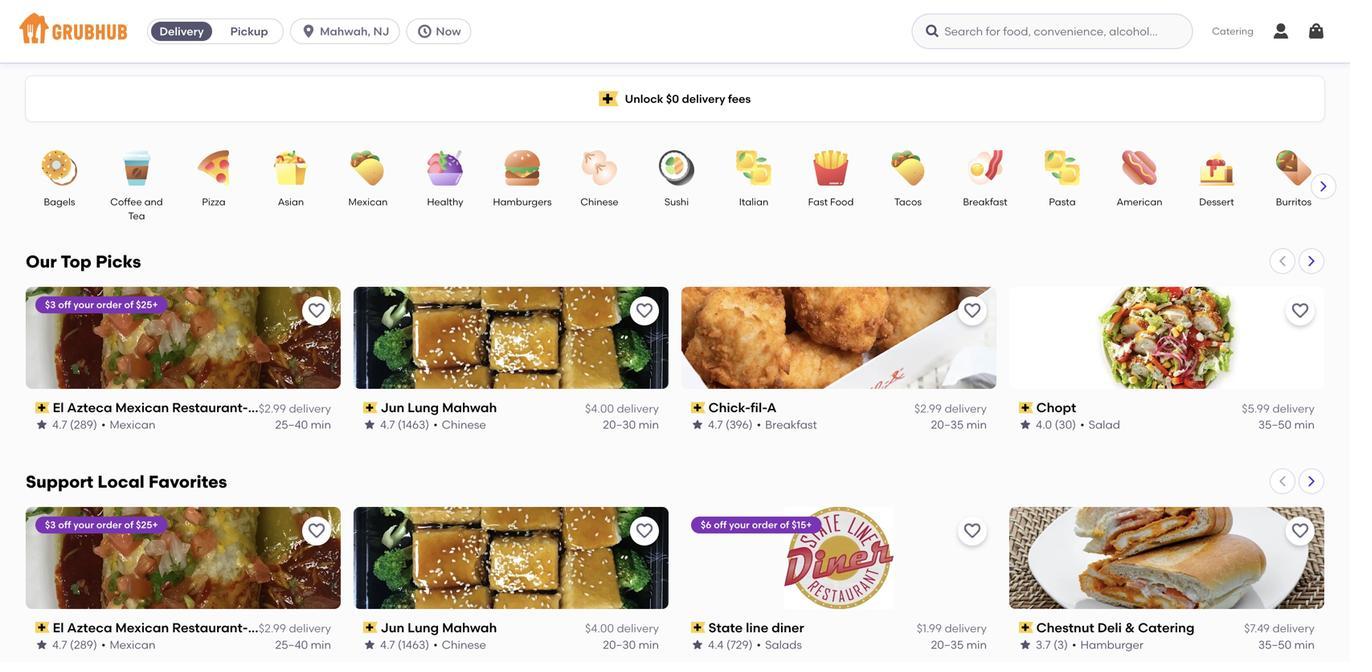 Task type: locate. For each thing, give the bounding box(es) containing it.
$4.00
[[585, 402, 614, 415], [585, 622, 614, 635]]

min for the "chick-fil-a logo"
[[967, 418, 987, 432]]

hamburgers
[[493, 196, 552, 208]]

asian
[[278, 196, 304, 208]]

delivery for el azteca mexican restaurant-mahwah logo associated with favorites
[[289, 622, 331, 635]]

0 vertical spatial • chinese
[[433, 418, 486, 432]]

chinese
[[581, 196, 619, 208], [442, 418, 486, 432], [442, 638, 486, 652]]

mahwah,
[[320, 25, 371, 38]]

1 20–35 from the top
[[931, 418, 964, 432]]

save this restaurant image for chestnut deli & catering
[[1291, 521, 1310, 541]]

1 vertical spatial 25–40 min
[[275, 638, 331, 652]]

mexican image
[[340, 150, 396, 186]]

1 vertical spatial • mexican
[[101, 638, 156, 652]]

$2.99 for our top picks
[[259, 402, 286, 415]]

chestnut deli & catering logo image
[[1009, 507, 1324, 609]]

1 25–40 from the top
[[275, 418, 308, 432]]

•
[[101, 418, 106, 432], [433, 418, 438, 432], [757, 418, 761, 432], [1080, 418, 1085, 432], [101, 638, 106, 652], [433, 638, 438, 652], [757, 638, 761, 652], [1072, 638, 1076, 652]]

pizza image
[[186, 150, 242, 186]]

35–50 min
[[1259, 418, 1315, 432], [1259, 638, 1315, 652]]

(289)
[[70, 418, 97, 432], [70, 638, 97, 652]]

2 el from the top
[[53, 620, 64, 636]]

caret left icon image down burritos
[[1276, 255, 1289, 268]]

state line diner
[[709, 620, 804, 636]]

jun for our top picks
[[381, 400, 404, 415]]

asian image
[[263, 150, 319, 186]]

4.7 for el azteca mexican restaurant-mahwah logo corresponding to picks
[[52, 418, 67, 432]]

now
[[436, 25, 461, 38]]

2 35–50 from the top
[[1259, 638, 1292, 652]]

0 vertical spatial 20–35
[[931, 418, 964, 432]]

salads
[[765, 638, 802, 652]]

0 vertical spatial restaurant-
[[172, 400, 248, 415]]

2 (289) from the top
[[70, 638, 97, 652]]

svg image inside mahwah, nj button
[[301, 23, 317, 39]]

mahwah, nj button
[[290, 18, 406, 44]]

1 vertical spatial azteca
[[67, 620, 112, 636]]

20–35 min for our top picks
[[931, 418, 987, 432]]

$25+ down support local favorites
[[136, 519, 158, 531]]

1 20–30 min from the top
[[603, 418, 659, 432]]

1 4.7 (1463) from the top
[[380, 418, 429, 432]]

1 $4.00 from the top
[[585, 402, 614, 415]]

2 • chinese from the top
[[433, 638, 486, 652]]

2 4.7 (289) from the top
[[52, 638, 97, 652]]

• chinese for support local favorites
[[433, 638, 486, 652]]

35–50 for our top picks
[[1259, 418, 1292, 432]]

25–40 min
[[275, 418, 331, 432], [275, 638, 331, 652]]

lung
[[408, 400, 439, 415], [408, 620, 439, 636]]

subscription pass image
[[363, 402, 377, 413], [691, 402, 705, 413], [1019, 402, 1033, 413], [35, 622, 50, 633], [1019, 622, 1033, 633]]

35–50 min for favorites
[[1259, 638, 1315, 652]]

2 4.7 (1463) from the top
[[380, 638, 429, 652]]

your
[[73, 299, 94, 311], [73, 519, 94, 531], [729, 519, 750, 531]]

catering inside button
[[1212, 25, 1254, 37]]

state line diner logo image
[[784, 507, 894, 609]]

2 el azteca mexican restaurant-mahwah from the top
[[53, 620, 303, 636]]

0 vertical spatial $4.00 delivery
[[585, 402, 659, 415]]

1 vertical spatial 4.7 (289)
[[52, 638, 97, 652]]

caret right icon image
[[1317, 180, 1330, 193], [1305, 255, 1318, 268], [1305, 475, 1318, 488]]

your down support
[[73, 519, 94, 531]]

0 vertical spatial (289)
[[70, 418, 97, 432]]

2 20–35 from the top
[[931, 638, 964, 652]]

4.7 for el azteca mexican restaurant-mahwah logo associated with favorites
[[52, 638, 67, 652]]

1 (289) from the top
[[70, 418, 97, 432]]

your down our top picks
[[73, 299, 94, 311]]

4.7 (1463)
[[380, 418, 429, 432], [380, 638, 429, 652]]

of
[[124, 299, 134, 311], [124, 519, 134, 531], [780, 519, 789, 531]]

state
[[709, 620, 743, 636]]

1 vertical spatial 35–50
[[1259, 638, 1292, 652]]

delivery for the "chick-fil-a logo"
[[945, 402, 987, 415]]

off
[[58, 299, 71, 311], [58, 519, 71, 531], [714, 519, 727, 531]]

0 horizontal spatial catering
[[1138, 620, 1195, 636]]

1 vertical spatial caret right icon image
[[1305, 255, 1318, 268]]

burritos
[[1276, 196, 1312, 208]]

2 el azteca mexican restaurant-mahwah logo image from the top
[[26, 507, 341, 609]]

$4.00 delivery
[[585, 402, 659, 415], [585, 622, 659, 635]]

0 horizontal spatial save this restaurant image
[[307, 301, 326, 321]]

0 vertical spatial el azteca mexican restaurant-mahwah logo image
[[26, 287, 341, 389]]

0 vertical spatial • mexican
[[101, 418, 156, 432]]

svg image inside now button
[[417, 23, 433, 39]]

star icon image for the "chick-fil-a logo"
[[691, 419, 704, 431]]

0 vertical spatial caret left icon image
[[1276, 255, 1289, 268]]

star icon image
[[35, 419, 48, 431], [363, 419, 376, 431], [691, 419, 704, 431], [1019, 419, 1032, 431], [35, 639, 48, 651], [363, 639, 376, 651], [691, 639, 704, 651], [1019, 639, 1032, 651]]

1 el azteca mexican restaurant-mahwah from the top
[[53, 400, 303, 415]]

breakfast
[[963, 196, 1008, 208], [765, 418, 817, 432]]

2 25–40 min from the top
[[275, 638, 331, 652]]

35–50 down $7.49 delivery
[[1259, 638, 1292, 652]]

2 35–50 min from the top
[[1259, 638, 1315, 652]]

italian image
[[726, 150, 782, 186]]

burritos image
[[1266, 150, 1322, 186]]

20–30
[[603, 418, 636, 432], [603, 638, 636, 652]]

caret left icon image for support local favorites
[[1276, 475, 1289, 488]]

0 vertical spatial 4.7 (289)
[[52, 418, 97, 432]]

1 horizontal spatial catering
[[1212, 25, 1254, 37]]

(30)
[[1055, 418, 1076, 432]]

1 (1463) from the top
[[398, 418, 429, 432]]

0 vertical spatial jun
[[381, 400, 404, 415]]

save this restaurant button
[[302, 297, 331, 325], [630, 297, 659, 325], [958, 297, 987, 325], [1286, 297, 1315, 325], [302, 517, 331, 546], [630, 517, 659, 546], [958, 517, 987, 546], [1286, 517, 1315, 546]]

star icon image for state line diner logo at the right of page
[[691, 639, 704, 651]]

subscription pass image
[[35, 402, 50, 413], [363, 622, 377, 633], [691, 622, 705, 633]]

20–35
[[931, 418, 964, 432], [931, 638, 964, 652]]

1 vertical spatial chinese
[[442, 418, 486, 432]]

0 vertical spatial 25–40
[[275, 418, 308, 432]]

0 vertical spatial $25+
[[136, 299, 158, 311]]

1 vertical spatial 25–40
[[275, 638, 308, 652]]

2 • mexican from the top
[[101, 638, 156, 652]]

4.7 for the "chick-fil-a logo"
[[708, 418, 723, 432]]

save this restaurant image for chick-fil-a
[[963, 301, 982, 321]]

2 20–30 from the top
[[603, 638, 636, 652]]

$3 off your order of $25+
[[45, 299, 158, 311], [45, 519, 158, 531]]

2 $25+ from the top
[[136, 519, 158, 531]]

$2.99
[[259, 402, 286, 415], [915, 402, 942, 415], [259, 622, 286, 635]]

2 horizontal spatial subscription pass image
[[691, 622, 705, 633]]

1 vertical spatial el azteca mexican restaurant-mahwah logo image
[[26, 507, 341, 609]]

35–50
[[1259, 418, 1292, 432], [1259, 638, 1292, 652]]

of left $15+
[[780, 519, 789, 531]]

1 azteca from the top
[[67, 400, 112, 415]]

1 vertical spatial el
[[53, 620, 64, 636]]

food
[[830, 196, 854, 208]]

jun lung mahwah  logo image
[[354, 287, 669, 389], [354, 507, 669, 609]]

catering button
[[1201, 13, 1265, 50]]

1 vertical spatial 20–35
[[931, 638, 964, 652]]

breakfast down a
[[765, 418, 817, 432]]

2 jun lung mahwah from the top
[[381, 620, 497, 636]]

save this restaurant image
[[963, 301, 982, 321], [1291, 301, 1310, 321], [307, 521, 326, 541], [635, 521, 654, 541], [963, 521, 982, 541], [1291, 521, 1310, 541]]

• salad
[[1080, 418, 1120, 432]]

order
[[96, 299, 122, 311], [96, 519, 122, 531], [752, 519, 778, 531]]

order left $15+
[[752, 519, 778, 531]]

of down support local favorites
[[124, 519, 134, 531]]

picks
[[96, 252, 141, 272]]

• chinese
[[433, 418, 486, 432], [433, 638, 486, 652]]

delivery
[[159, 25, 204, 38]]

• hamburger
[[1072, 638, 1144, 652]]

0 vertical spatial jun lung mahwah  logo image
[[354, 287, 669, 389]]

1 4.7 (289) from the top
[[52, 418, 97, 432]]

35–50 min down $5.99 delivery
[[1259, 418, 1315, 432]]

1 vertical spatial caret left icon image
[[1276, 475, 1289, 488]]

1 vertical spatial $3 off your order of $25+
[[45, 519, 158, 531]]

$3
[[45, 299, 56, 311], [45, 519, 56, 531]]

4.7 (1463) for our top picks
[[380, 418, 429, 432]]

dessert
[[1199, 196, 1234, 208]]

coffee and tea image
[[108, 150, 165, 186]]

mexican
[[348, 196, 388, 208], [115, 400, 169, 415], [110, 418, 156, 432], [115, 620, 169, 636], [110, 638, 156, 652]]

1 35–50 min from the top
[[1259, 418, 1315, 432]]

$25+ down picks
[[136, 299, 158, 311]]

4.7 (289) for support
[[52, 638, 97, 652]]

1 $3 from the top
[[45, 299, 56, 311]]

1 $25+ from the top
[[136, 299, 158, 311]]

1 vertical spatial $4.00
[[585, 622, 614, 635]]

diner
[[772, 620, 804, 636]]

order down picks
[[96, 299, 122, 311]]

tacos image
[[880, 150, 936, 186]]

2 vertical spatial chinese
[[442, 638, 486, 652]]

0 horizontal spatial subscription pass image
[[35, 402, 50, 413]]

20–35 for favorites
[[931, 638, 964, 652]]

20–30 min
[[603, 418, 659, 432], [603, 638, 659, 652]]

1 $3 off your order of $25+ from the top
[[45, 299, 158, 311]]

line
[[746, 620, 768, 636]]

0 vertical spatial 35–50 min
[[1259, 418, 1315, 432]]

0 vertical spatial breakfast
[[963, 196, 1008, 208]]

20–35 for picks
[[931, 418, 964, 432]]

1 vertical spatial el azteca mexican restaurant-mahwah
[[53, 620, 303, 636]]

jun for support local favorites
[[381, 620, 404, 636]]

1 vertical spatial 4.7 (1463)
[[380, 638, 429, 652]]

1 vertical spatial lung
[[408, 620, 439, 636]]

1 vertical spatial restaurant-
[[172, 620, 248, 636]]

healthy image
[[417, 150, 473, 186]]

4.7 (396)
[[708, 418, 753, 432]]

35–50 for support local favorites
[[1259, 638, 1292, 652]]

1 $4.00 delivery from the top
[[585, 402, 659, 415]]

$3 down support
[[45, 519, 56, 531]]

of down picks
[[124, 299, 134, 311]]

star icon image for "chopt logo"
[[1019, 419, 1032, 431]]

2 $3 from the top
[[45, 519, 56, 531]]

delivery
[[682, 92, 725, 106], [289, 402, 331, 415], [617, 402, 659, 415], [945, 402, 987, 415], [1273, 402, 1315, 415], [289, 622, 331, 635], [617, 622, 659, 635], [945, 622, 987, 635], [1273, 622, 1315, 635]]

1 vertical spatial 35–50 min
[[1259, 638, 1315, 652]]

0 vertical spatial 20–35 min
[[931, 418, 987, 432]]

35–50 min down $7.49 delivery
[[1259, 638, 1315, 652]]

$2.99 delivery for favorites
[[259, 622, 331, 635]]

0 vertical spatial (1463)
[[398, 418, 429, 432]]

1 jun from the top
[[381, 400, 404, 415]]

save this restaurant image
[[307, 301, 326, 321], [635, 301, 654, 321]]

catering right &
[[1138, 620, 1195, 636]]

• salads
[[757, 638, 802, 652]]

0 vertical spatial 20–30 min
[[603, 418, 659, 432]]

1 • chinese from the top
[[433, 418, 486, 432]]

chestnut deli & catering
[[1036, 620, 1195, 636]]

$3 for support
[[45, 519, 56, 531]]

grubhub plus flag logo image
[[599, 91, 619, 106]]

2 restaurant- from the top
[[172, 620, 248, 636]]

azteca
[[67, 400, 112, 415], [67, 620, 112, 636]]

0 vertical spatial el
[[53, 400, 64, 415]]

4.7
[[52, 418, 67, 432], [380, 418, 395, 432], [708, 418, 723, 432], [52, 638, 67, 652], [380, 638, 395, 652]]

0 vertical spatial $3
[[45, 299, 56, 311]]

delivery for state line diner logo at the right of page
[[945, 622, 987, 635]]

$3 off your order of $25+ down picks
[[45, 299, 158, 311]]

1 vertical spatial $3
[[45, 519, 56, 531]]

jun lung mahwah
[[381, 400, 497, 415], [381, 620, 497, 636]]

sushi
[[665, 196, 689, 208]]

1 25–40 min from the top
[[275, 418, 331, 432]]

1 vertical spatial 20–30 min
[[603, 638, 659, 652]]

off for our
[[58, 299, 71, 311]]

1 vertical spatial breakfast
[[765, 418, 817, 432]]

jun lung mahwah for support local favorites
[[381, 620, 497, 636]]

el azteca mexican restaurant-mahwah logo image for favorites
[[26, 507, 341, 609]]

breakfast down breakfast image
[[963, 196, 1008, 208]]

star icon image for chestnut deli & catering logo
[[1019, 639, 1032, 651]]

20–30 min for support local favorites
[[603, 638, 659, 652]]

1 vertical spatial 20–35 min
[[931, 638, 987, 652]]

2 20–35 min from the top
[[931, 638, 987, 652]]

1 vertical spatial • chinese
[[433, 638, 486, 652]]

• mexican
[[101, 418, 156, 432], [101, 638, 156, 652]]

1 horizontal spatial subscription pass image
[[363, 622, 377, 633]]

1 el azteca mexican restaurant-mahwah logo image from the top
[[26, 287, 341, 389]]

order for top
[[96, 299, 122, 311]]

star icon image for el azteca mexican restaurant-mahwah logo associated with favorites
[[35, 639, 48, 651]]

2 20–30 min from the top
[[603, 638, 659, 652]]

0 vertical spatial el azteca mexican restaurant-mahwah
[[53, 400, 303, 415]]

subscription pass image for chick-fil-a
[[691, 402, 705, 413]]

1 vertical spatial jun lung mahwah  logo image
[[354, 507, 669, 609]]

0 vertical spatial jun lung mahwah
[[381, 400, 497, 415]]

$4.00 for support local favorites
[[585, 622, 614, 635]]

0 vertical spatial $4.00
[[585, 402, 614, 415]]

$3 off your order of $25+ down local
[[45, 519, 158, 531]]

$3 off your order of $25+ for local
[[45, 519, 158, 531]]

a
[[767, 400, 777, 415]]

off down support
[[58, 519, 71, 531]]

el azteca mexican restaurant-mahwah for picks
[[53, 400, 303, 415]]

20–35 min
[[931, 418, 987, 432], [931, 638, 987, 652]]

off down top
[[58, 299, 71, 311]]

0 vertical spatial $3 off your order of $25+
[[45, 299, 158, 311]]

catering
[[1212, 25, 1254, 37], [1138, 620, 1195, 636]]

1 vertical spatial 20–30
[[603, 638, 636, 652]]

1 vertical spatial $25+
[[136, 519, 158, 531]]

1 jun lung mahwah  logo image from the top
[[354, 287, 669, 389]]

our
[[26, 252, 57, 272]]

2 (1463) from the top
[[398, 638, 429, 652]]

caret left icon image
[[1276, 255, 1289, 268], [1276, 475, 1289, 488]]

tea
[[128, 210, 145, 222]]

2 lung from the top
[[408, 620, 439, 636]]

of for picks
[[124, 299, 134, 311]]

$4.00 for our top picks
[[585, 402, 614, 415]]

2 $4.00 from the top
[[585, 622, 614, 635]]

$2.99 delivery for picks
[[259, 402, 331, 415]]

$4.00 delivery for favorites
[[585, 622, 659, 635]]

0 vertical spatial azteca
[[67, 400, 112, 415]]

35–50 down $5.99 delivery
[[1259, 418, 1292, 432]]

1 vertical spatial catering
[[1138, 620, 1195, 636]]

fil-
[[750, 400, 767, 415]]

2 jun from the top
[[381, 620, 404, 636]]

top
[[61, 252, 92, 272]]

breakfast image
[[957, 150, 1013, 186]]

pasta image
[[1034, 150, 1091, 186]]

caret left icon image down $5.99 delivery
[[1276, 475, 1289, 488]]

1 lung from the top
[[408, 400, 439, 415]]

svg image
[[1307, 22, 1326, 41], [301, 23, 317, 39], [417, 23, 433, 39], [924, 23, 941, 39]]

subscription pass image for el azteca mexican restaurant-mahwah
[[35, 622, 50, 633]]

0 vertical spatial 35–50
[[1259, 418, 1292, 432]]

1 20–30 from the top
[[603, 418, 636, 432]]

1 35–50 from the top
[[1259, 418, 1292, 432]]

2 save this restaurant image from the left
[[635, 301, 654, 321]]

el azteca mexican restaurant-mahwah logo image
[[26, 287, 341, 389], [26, 507, 341, 609]]

2 azteca from the top
[[67, 620, 112, 636]]

1 vertical spatial (289)
[[70, 638, 97, 652]]

american
[[1117, 196, 1163, 208]]

1 caret left icon image from the top
[[1276, 255, 1289, 268]]

order down local
[[96, 519, 122, 531]]

catering left svg image
[[1212, 25, 1254, 37]]

mahwah
[[248, 400, 303, 415], [442, 400, 497, 415], [248, 620, 303, 636], [442, 620, 497, 636]]

jun lung mahwah for our top picks
[[381, 400, 497, 415]]

fast food image
[[803, 150, 859, 186]]

1 el from the top
[[53, 400, 64, 415]]

2 jun lung mahwah  logo image from the top
[[354, 507, 669, 609]]

jun lung mahwah  logo image for support local favorites
[[354, 507, 669, 609]]

1 horizontal spatial breakfast
[[963, 196, 1008, 208]]

1 • mexican from the top
[[101, 418, 156, 432]]

el
[[53, 400, 64, 415], [53, 620, 64, 636]]

1 20–35 min from the top
[[931, 418, 987, 432]]

4.7 (289)
[[52, 418, 97, 432], [52, 638, 97, 652]]

2 $4.00 delivery from the top
[[585, 622, 659, 635]]

1 vertical spatial (1463)
[[398, 638, 429, 652]]

your for top
[[73, 299, 94, 311]]

2 caret left icon image from the top
[[1276, 475, 1289, 488]]

2 25–40 from the top
[[275, 638, 308, 652]]

2 $3 off your order of $25+ from the top
[[45, 519, 158, 531]]

1 horizontal spatial save this restaurant image
[[635, 301, 654, 321]]

chick-
[[709, 400, 750, 415]]

0 vertical spatial 4.7 (1463)
[[380, 418, 429, 432]]

save this restaurant image for chopt
[[1291, 301, 1310, 321]]

• breakfast
[[757, 418, 817, 432]]

1 vertical spatial jun lung mahwah
[[381, 620, 497, 636]]

0 vertical spatial 25–40 min
[[275, 418, 331, 432]]

0 vertical spatial catering
[[1212, 25, 1254, 37]]

el azteca mexican restaurant-mahwah
[[53, 400, 303, 415], [53, 620, 303, 636]]

25–40 min for our top picks
[[275, 418, 331, 432]]

$3 down "our"
[[45, 299, 56, 311]]

0 vertical spatial lung
[[408, 400, 439, 415]]

1 vertical spatial $4.00 delivery
[[585, 622, 659, 635]]

healthy
[[427, 196, 463, 208]]

2 vertical spatial caret right icon image
[[1305, 475, 1318, 488]]

1 vertical spatial jun
[[381, 620, 404, 636]]

lung for support local favorites
[[408, 620, 439, 636]]

• for el azteca mexican restaurant-mahwah logo corresponding to picks
[[101, 418, 106, 432]]

1 jun lung mahwah from the top
[[381, 400, 497, 415]]

25–40 for our top picks
[[275, 418, 308, 432]]

0 vertical spatial 20–30
[[603, 418, 636, 432]]

1 restaurant- from the top
[[172, 400, 248, 415]]

sushi image
[[649, 150, 705, 186]]

• mexican for favorites
[[101, 638, 156, 652]]



Task type: describe. For each thing, give the bounding box(es) containing it.
$5.99 delivery
[[1242, 402, 1315, 415]]

• for the "chick-fil-a logo"
[[757, 418, 761, 432]]

unlock $0 delivery fees
[[625, 92, 751, 106]]

dessert image
[[1189, 150, 1245, 186]]

• for chestnut deli & catering logo
[[1072, 638, 1076, 652]]

min for "chopt logo"
[[1294, 418, 1315, 432]]

0 vertical spatial chinese
[[581, 196, 619, 208]]

caret left icon image for our top picks
[[1276, 255, 1289, 268]]

3.7 (3)
[[1036, 638, 1068, 652]]

25–40 for support local favorites
[[275, 638, 308, 652]]

our top picks
[[26, 252, 141, 272]]

subscription pass image for chopt
[[1019, 402, 1033, 413]]

off for support
[[58, 519, 71, 531]]

your right $6
[[729, 519, 750, 531]]

save this restaurant image for jun lung mahwah
[[635, 521, 654, 541]]

off right $6
[[714, 519, 727, 531]]

• for el azteca mexican restaurant-mahwah logo associated with favorites
[[101, 638, 106, 652]]

(396)
[[726, 418, 753, 432]]

fees
[[728, 92, 751, 106]]

coffee
[[110, 196, 142, 208]]

$25+ for picks
[[136, 299, 158, 311]]

delivery for jun lung mahwah  logo related to our top picks
[[617, 402, 659, 415]]

(289) for local
[[70, 638, 97, 652]]

salad
[[1089, 418, 1120, 432]]

$2.99 for support local favorites
[[259, 622, 286, 635]]

20–35 min for support local favorites
[[931, 638, 987, 652]]

subscription pass image for jun lung mahwah
[[363, 622, 377, 633]]

favorites
[[149, 472, 227, 492]]

deli
[[1098, 620, 1122, 636]]

chick-fil-a logo image
[[682, 287, 997, 389]]

restaurant- for support local favorites
[[172, 620, 248, 636]]

caret right icon image for support local favorites
[[1305, 475, 1318, 488]]

hamburger
[[1081, 638, 1144, 652]]

delivery button
[[148, 18, 215, 44]]

azteca for top
[[67, 400, 112, 415]]

3.7
[[1036, 638, 1051, 652]]

star icon image for el azteca mexican restaurant-mahwah logo corresponding to picks
[[35, 419, 48, 431]]

your for local
[[73, 519, 94, 531]]

pickup button
[[215, 18, 283, 44]]

support
[[26, 472, 93, 492]]

subscription pass image for el azteca mexican restaurant-mahwah
[[35, 402, 50, 413]]

chinese image
[[571, 150, 628, 186]]

subscription pass image for chestnut deli & catering
[[1019, 622, 1033, 633]]

chopt logo image
[[1009, 287, 1324, 389]]

$0
[[666, 92, 679, 106]]

caret right icon image for our top picks
[[1305, 255, 1318, 268]]

(729)
[[726, 638, 753, 652]]

main navigation navigation
[[0, 0, 1350, 63]]

bagels
[[44, 196, 75, 208]]

$5.99
[[1242, 402, 1270, 415]]

restaurant- for our top picks
[[172, 400, 248, 415]]

Search for food, convenience, alcohol... search field
[[912, 14, 1193, 49]]

pickup
[[230, 25, 268, 38]]

20–30 for support local favorites
[[603, 638, 636, 652]]

el azteca mexican restaurant-mahwah logo image for picks
[[26, 287, 341, 389]]

order for local
[[96, 519, 122, 531]]

$6
[[701, 519, 712, 531]]

$7.49 delivery
[[1244, 622, 1315, 635]]

4.0 (30)
[[1036, 418, 1076, 432]]

$3 off your order of $25+ for top
[[45, 299, 158, 311]]

$4.00 delivery for picks
[[585, 402, 659, 415]]

azteca for local
[[67, 620, 112, 636]]

4.7 (289) for our
[[52, 418, 97, 432]]

chopt
[[1036, 400, 1076, 415]]

svg image
[[1271, 22, 1291, 41]]

coffee and tea
[[110, 196, 163, 222]]

jun lung mahwah  logo image for our top picks
[[354, 287, 669, 389]]

fast food
[[808, 196, 854, 208]]

4.7 (1463) for support local favorites
[[380, 638, 429, 652]]

delivery for chestnut deli & catering logo
[[1273, 622, 1315, 635]]

subscription pass image for state line diner
[[691, 622, 705, 633]]

20–30 min for our top picks
[[603, 418, 659, 432]]

20–30 for our top picks
[[603, 418, 636, 432]]

delivery for support local favorites's jun lung mahwah  logo
[[617, 622, 659, 635]]

lung for our top picks
[[408, 400, 439, 415]]

hamburgers image
[[494, 150, 551, 186]]

25–40 min for support local favorites
[[275, 638, 331, 652]]

0 vertical spatial caret right icon image
[[1317, 180, 1330, 193]]

delivery for "chopt logo"
[[1273, 402, 1315, 415]]

and
[[144, 196, 163, 208]]

local
[[98, 472, 145, 492]]

• for state line diner logo at the right of page
[[757, 638, 761, 652]]

• mexican for picks
[[101, 418, 156, 432]]

chinese for favorites
[[442, 638, 486, 652]]

min for el azteca mexican restaurant-mahwah logo corresponding to picks
[[311, 418, 331, 432]]

unlock
[[625, 92, 663, 106]]

el azteca mexican restaurant-mahwah for favorites
[[53, 620, 303, 636]]

0 horizontal spatial breakfast
[[765, 418, 817, 432]]

italian
[[739, 196, 769, 208]]

4.4 (729)
[[708, 638, 753, 652]]

mahwah, nj
[[320, 25, 389, 38]]

$6 off your order of $15+
[[701, 519, 812, 531]]

american image
[[1111, 150, 1168, 186]]

now button
[[406, 18, 478, 44]]

min for state line diner logo at the right of page
[[967, 638, 987, 652]]

• for "chopt logo"
[[1080, 418, 1085, 432]]

(3)
[[1054, 638, 1068, 652]]

(1463) for support local favorites
[[398, 638, 429, 652]]

nj
[[373, 25, 389, 38]]

pasta
[[1049, 196, 1076, 208]]

1 save this restaurant image from the left
[[307, 301, 326, 321]]

$7.49
[[1244, 622, 1270, 635]]

4.0
[[1036, 418, 1052, 432]]

fast
[[808, 196, 828, 208]]

pizza
[[202, 196, 226, 208]]

$1.99 delivery
[[917, 622, 987, 635]]

tacos
[[894, 196, 922, 208]]

delivery for el azteca mexican restaurant-mahwah logo corresponding to picks
[[289, 402, 331, 415]]

(1463) for our top picks
[[398, 418, 429, 432]]

el for support
[[53, 620, 64, 636]]

4.4
[[708, 638, 724, 652]]

chick-fil-a
[[709, 400, 777, 415]]

(289) for top
[[70, 418, 97, 432]]

support local favorites
[[26, 472, 227, 492]]

bagels image
[[31, 150, 88, 186]]

$1.99
[[917, 622, 942, 635]]

&
[[1125, 620, 1135, 636]]

• chinese for our top picks
[[433, 418, 486, 432]]

min for el azteca mexican restaurant-mahwah logo associated with favorites
[[311, 638, 331, 652]]

of for favorites
[[124, 519, 134, 531]]

$3 for our
[[45, 299, 56, 311]]

el for our
[[53, 400, 64, 415]]

chestnut
[[1036, 620, 1094, 636]]

chinese for picks
[[442, 418, 486, 432]]

$15+
[[792, 519, 812, 531]]

subscription pass image for jun lung mahwah
[[363, 402, 377, 413]]

$25+ for favorites
[[136, 519, 158, 531]]

min for chestnut deli & catering logo
[[1294, 638, 1315, 652]]



Task type: vqa. For each thing, say whether or not it's contained in the screenshot.
first svg image from right
yes



